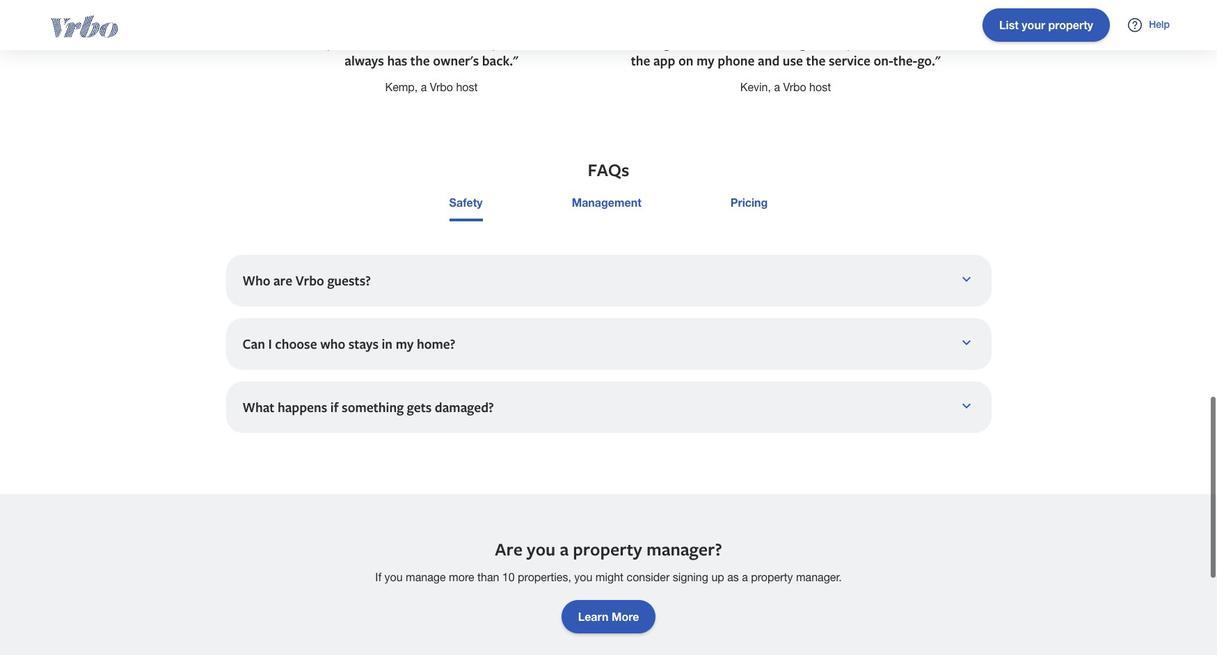 Task type: locate. For each thing, give the bounding box(es) containing it.
0 horizontal spatial host
[[456, 79, 478, 92]]

might
[[596, 570, 624, 582]]

i left "have" on the right of page
[[905, 32, 909, 50]]

1 vertical spatial my
[[396, 334, 414, 352]]

experience.
[[834, 32, 902, 50]]

are
[[495, 536, 523, 560]]

to
[[374, 32, 387, 50]]

if
[[331, 397, 339, 415]]

manager.
[[797, 570, 842, 582]]

you
[[527, 536, 556, 560], [385, 570, 403, 582], [575, 570, 593, 582]]

a inside '"in comparison to a lot of the other platforms vrbo always has the owner's back."'
[[390, 32, 396, 50]]

something
[[342, 397, 404, 415]]

signing
[[673, 570, 709, 582]]

my
[[697, 50, 715, 68], [396, 334, 414, 352]]

kemp,
[[385, 79, 418, 92]]

2 name keyboard arrow down image from the top
[[958, 334, 975, 350]]

in
[[382, 334, 393, 352]]

1 vertical spatial name keyboard arrow down image
[[958, 334, 975, 350]]

owner's
[[433, 50, 479, 68]]

vrbo down use
[[784, 79, 807, 92]]

0 horizontal spatial my
[[396, 334, 414, 352]]

1 horizontal spatial you
[[527, 536, 556, 560]]

faqs
[[588, 156, 630, 180]]

kemp, a vrbo host
[[385, 79, 478, 92]]

up
[[712, 570, 725, 582]]

a right kemp,
[[421, 79, 427, 92]]

help
[[1150, 18, 1171, 30]]

vrbo right the are
[[296, 270, 324, 288]]

on
[[679, 50, 694, 68]]

property up if you manage more than 10 properties, you might consider signing up as a property manager. on the bottom of the page
[[573, 536, 643, 560]]

back."
[[482, 50, 519, 68]]

has
[[735, 32, 755, 50], [387, 50, 408, 68]]

property
[[573, 536, 643, 560], [752, 570, 793, 582]]

tab list
[[226, 194, 992, 254]]

you up properties,
[[527, 536, 556, 560]]

vrbo for kemp, a vrbo host
[[430, 79, 453, 92]]

comparison
[[302, 32, 371, 50]]

2 vertical spatial name keyboard arrow down image
[[958, 397, 975, 414]]

more
[[449, 570, 475, 582]]

a
[[390, 32, 396, 50], [790, 32, 797, 50], [421, 79, 427, 92], [775, 79, 781, 92], [560, 536, 569, 560], [742, 570, 748, 582]]

1 horizontal spatial property
[[752, 570, 793, 582]]

i right can
[[268, 334, 272, 352]]

guests?
[[328, 270, 371, 288]]

1 vertical spatial i
[[268, 334, 272, 352]]

1 horizontal spatial host
[[810, 79, 832, 92]]

1 host from the left
[[456, 79, 478, 92]]

1 name keyboard arrow down image from the top
[[958, 270, 975, 287]]

2 host from the left
[[810, 79, 832, 92]]

gets
[[407, 397, 432, 415]]

the right of
[[434, 32, 453, 50]]

properties,
[[518, 570, 572, 582]]

0 vertical spatial name keyboard arrow down image
[[958, 270, 975, 287]]

0 horizontal spatial you
[[385, 570, 403, 582]]

other
[[457, 32, 489, 50]]

"being
[[633, 32, 671, 50]]

can
[[243, 334, 265, 352]]

i
[[905, 32, 909, 50], [268, 334, 272, 352]]

if
[[376, 570, 382, 582]]

a right been
[[790, 32, 797, 50]]

property right as
[[752, 570, 793, 582]]

the
[[434, 32, 453, 50], [411, 50, 430, 68], [631, 50, 651, 68], [807, 50, 826, 68]]

phone
[[718, 50, 755, 68]]

vrbo for kevin, a vrbo host
[[784, 79, 807, 92]]

0 vertical spatial property
[[573, 536, 643, 560]]

you right if
[[385, 570, 403, 582]]

home?
[[417, 334, 456, 352]]

the left app
[[631, 50, 651, 68]]

1 horizontal spatial has
[[735, 32, 755, 50]]

name keyboard arrow down image inside the who are vrbo guests? dropdown button
[[958, 270, 975, 287]]

0 vertical spatial i
[[905, 32, 909, 50]]

pricing
[[731, 194, 768, 208]]

who
[[320, 334, 346, 352]]

0 horizontal spatial property
[[573, 536, 643, 560]]

stays
[[349, 334, 379, 352]]

vrbo right platforms
[[553, 32, 581, 50]]

safety link
[[450, 194, 483, 220]]

great
[[800, 32, 831, 50]]

a right as
[[742, 570, 748, 582]]

host down owner's on the left top of page
[[456, 79, 478, 92]]

the-
[[894, 50, 918, 68]]

host down service
[[810, 79, 832, 92]]

name keyboard arrow down image for in
[[958, 334, 975, 350]]

happens
[[278, 397, 327, 415]]

tab list containing safety
[[226, 194, 992, 254]]

i inside dropdown button
[[268, 334, 272, 352]]

a right 'to'
[[390, 32, 396, 50]]

0 vertical spatial my
[[697, 50, 715, 68]]

3 name keyboard arrow down image from the top
[[958, 397, 975, 414]]

vrbo inside '"in comparison to a lot of the other platforms vrbo always has the owner's back."'
[[553, 32, 581, 50]]

lot
[[400, 32, 415, 50]]

name keyboard arrow down image inside can i choose who stays in my home? dropdown button
[[958, 334, 975, 350]]

0 horizontal spatial has
[[387, 50, 408, 68]]

vrbo down owner's on the left top of page
[[430, 79, 453, 92]]

always
[[345, 50, 384, 68]]

my right on
[[697, 50, 715, 68]]

vrbo right with
[[703, 32, 732, 50]]

the right use
[[807, 50, 826, 68]]

vrbo inside dropdown button
[[296, 270, 324, 288]]

my right in
[[396, 334, 414, 352]]

name keyboard arrow down image inside what happens if something gets damaged? dropdown button
[[958, 397, 975, 414]]

vrbo
[[553, 32, 581, 50], [703, 32, 732, 50], [430, 79, 453, 92], [784, 79, 807, 92], [296, 270, 324, 288]]

has left been
[[735, 32, 755, 50]]

you left might
[[575, 570, 593, 582]]

a inside "being with vrbo has been a great experience. i have the app on my phone and use the service on-the-go."
[[790, 32, 797, 50]]

1 horizontal spatial my
[[697, 50, 715, 68]]

with
[[674, 32, 700, 50]]

my inside dropdown button
[[396, 334, 414, 352]]

you for are
[[527, 536, 556, 560]]

name keyboard arrow down image
[[958, 270, 975, 287], [958, 334, 975, 350], [958, 397, 975, 414]]

"being with vrbo has been a great experience. i have the app on my phone and use the service on-the-go."
[[631, 32, 941, 68]]

vrbo inside "being with vrbo has been a great experience. i have the app on my phone and use the service on-the-go."
[[703, 32, 732, 50]]

vrbo logo image
[[22, 15, 146, 38]]

1 horizontal spatial i
[[905, 32, 909, 50]]

name keyboard arrow down image for damaged?
[[958, 397, 975, 414]]

"in comparison to a lot of the other platforms vrbo always has the owner's back."
[[282, 32, 581, 68]]

has right 'to'
[[387, 50, 408, 68]]

are
[[274, 270, 293, 288]]

0 horizontal spatial i
[[268, 334, 272, 352]]

host
[[456, 79, 478, 92], [810, 79, 832, 92]]

the up kemp, a vrbo host at the top left
[[411, 50, 430, 68]]



Task type: describe. For each thing, give the bounding box(es) containing it.
as
[[728, 570, 739, 582]]

kevin,
[[741, 79, 771, 92]]

management
[[572, 194, 642, 208]]

if you manage more than 10 properties, you might consider signing up as a property manager.
[[376, 570, 842, 582]]

who are vrbo guests? button
[[226, 254, 992, 305]]

"in
[[282, 32, 298, 50]]

host for other
[[456, 79, 478, 92]]

help link
[[1111, 0, 1187, 50]]

go."
[[918, 50, 941, 68]]

management link
[[572, 194, 642, 217]]

and
[[758, 50, 780, 68]]

who are vrbo guests?
[[243, 270, 371, 288]]

use
[[783, 50, 804, 68]]

safety
[[450, 194, 483, 208]]

damaged?
[[435, 397, 494, 415]]

vrbo for "being with vrbo has been a great experience. i have the app on my phone and use the service on-the-go."
[[703, 32, 732, 50]]

you for if
[[385, 570, 403, 582]]

vrbo for who are vrbo guests?
[[296, 270, 324, 288]]

can i choose who stays in my home? button
[[226, 317, 992, 368]]

have
[[912, 32, 939, 50]]

has inside "being with vrbo has been a great experience. i have the app on my phone and use the service on-the-go."
[[735, 32, 755, 50]]

than
[[478, 570, 500, 582]]

app
[[654, 50, 676, 68]]

on-
[[874, 50, 894, 68]]

who
[[243, 270, 271, 288]]

manager?
[[647, 536, 723, 560]]

a right kevin,
[[775, 79, 781, 92]]

choose
[[275, 334, 317, 352]]

manage
[[406, 570, 446, 582]]

kevin, a vrbo host
[[741, 79, 832, 92]]

has inside '"in comparison to a lot of the other platforms vrbo always has the owner's back."'
[[387, 50, 408, 68]]

been
[[758, 32, 787, 50]]

1 vertical spatial property
[[752, 570, 793, 582]]

what happens if something gets damaged? button
[[226, 380, 992, 432]]

can i choose who stays in my home?
[[243, 334, 456, 352]]

what
[[243, 397, 275, 415]]

10
[[503, 570, 515, 582]]

a up properties,
[[560, 536, 569, 560]]

are you a property manager?
[[495, 536, 723, 560]]

pricing link
[[731, 194, 768, 217]]

of
[[419, 32, 431, 50]]

host for experience.
[[810, 79, 832, 92]]

i inside "being with vrbo has been a great experience. i have the app on my phone and use the service on-the-go."
[[905, 32, 909, 50]]

platforms
[[492, 32, 550, 50]]

service
[[829, 50, 871, 68]]

consider
[[627, 570, 670, 582]]

my inside "being with vrbo has been a great experience. i have the app on my phone and use the service on-the-go."
[[697, 50, 715, 68]]

2 horizontal spatial you
[[575, 570, 593, 582]]

what happens if something gets damaged?
[[243, 397, 494, 415]]



Task type: vqa. For each thing, say whether or not it's contained in the screenshot.
"views"
no



